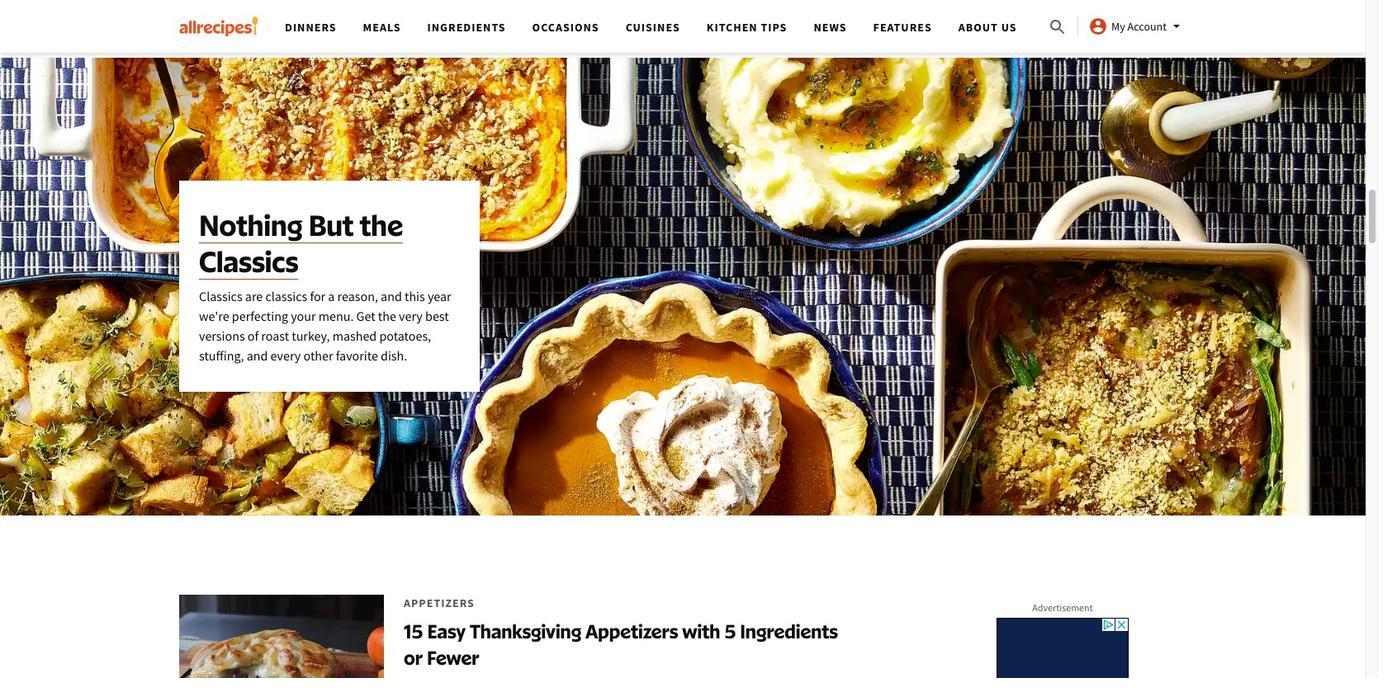 Task type: describe. For each thing, give the bounding box(es) containing it.
cuisines
[[626, 20, 680, 35]]

fewer
[[427, 647, 479, 670]]

easy
[[427, 620, 466, 643]]

my
[[1111, 19, 1125, 34]]

account image
[[1088, 17, 1108, 36]]

features
[[873, 20, 932, 35]]

meals
[[363, 20, 401, 35]]

ingredients inside navigation
[[427, 20, 506, 35]]

about us link
[[958, 20, 1017, 35]]

us
[[1001, 20, 1017, 35]]

about
[[958, 20, 998, 35]]

nothing but the classics
[[199, 208, 403, 279]]

cuisines link
[[626, 20, 680, 35]]

caret_down image
[[1167, 17, 1186, 36]]

nothing but the classics link
[[0, 57, 1372, 516]]

nothing
[[199, 208, 303, 243]]

features link
[[873, 20, 932, 35]]

advertisement region
[[997, 619, 1129, 679]]

news link
[[814, 20, 847, 35]]

15 easy thanksgiving appetizers with 5 ingredients or fewer
[[404, 620, 838, 670]]

kitchen
[[707, 20, 758, 35]]

or
[[404, 647, 423, 670]]

5
[[724, 620, 736, 643]]

occasions
[[532, 20, 599, 35]]

but
[[309, 208, 354, 243]]

appetizers
[[585, 620, 678, 643]]



Task type: vqa. For each thing, say whether or not it's contained in the screenshot.
rightmost cooks
no



Task type: locate. For each thing, give the bounding box(es) containing it.
search image
[[1048, 17, 1068, 37]]

about us
[[958, 20, 1017, 35]]

news
[[814, 20, 847, 35]]

ingredients inside 15 easy thanksgiving appetizers with 5 ingredients or fewer
[[740, 620, 838, 643]]

15 easy thanksgiving appetizers with 5 ingredients or fewer link
[[179, 569, 846, 679]]

thanksgiving
[[470, 620, 581, 643]]

the
[[360, 208, 403, 243]]

home image
[[179, 17, 258, 36]]

kitchen tips
[[707, 20, 787, 35]]

dinners link
[[285, 20, 337, 35]]

cranberry brie pastry appetizer on a cheese board image
[[179, 596, 384, 679]]

with
[[682, 620, 720, 643]]

ingredients link
[[427, 20, 506, 35]]

15
[[404, 620, 423, 643]]

meals link
[[363, 20, 401, 35]]

1 horizontal spatial ingredients
[[740, 620, 838, 643]]

nothing but the classics thanksgiving tablescape image
[[0, 57, 1372, 516]]

occasions link
[[532, 20, 599, 35]]

my account button
[[1088, 17, 1186, 36]]

tips
[[761, 20, 787, 35]]

my account
[[1111, 19, 1167, 34]]

1 vertical spatial ingredients
[[740, 620, 838, 643]]

navigation containing dinners
[[272, 0, 1048, 53]]

account
[[1128, 19, 1167, 34]]

0 horizontal spatial ingredients
[[427, 20, 506, 35]]

dinners
[[285, 20, 337, 35]]

ingredients
[[427, 20, 506, 35], [740, 620, 838, 643]]

navigation
[[272, 0, 1048, 53]]

0 vertical spatial ingredients
[[427, 20, 506, 35]]

classics
[[199, 244, 298, 279]]

kitchen tips link
[[707, 20, 787, 35]]



